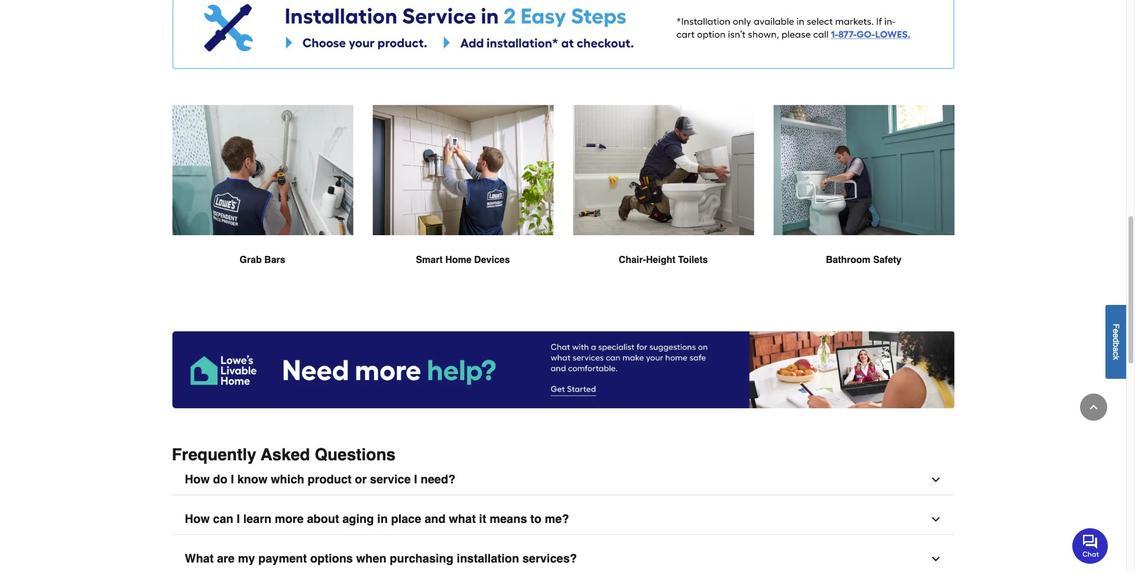 Task type: locate. For each thing, give the bounding box(es) containing it.
chevron down image up chevron down icon
[[930, 474, 942, 486]]

which
[[271, 473, 304, 487]]

how
[[185, 473, 210, 487], [185, 513, 210, 526]]

1 vertical spatial how
[[185, 513, 210, 526]]

f e e d b a c k button
[[1106, 305, 1127, 379]]

how left can
[[185, 513, 210, 526]]

chevron down image down chevron down icon
[[930, 554, 942, 565]]

my
[[238, 552, 255, 566]]

1 how from the top
[[185, 473, 210, 487]]

options
[[310, 552, 353, 566]]

chevron down image inside the how do i know which product or service i need? button
[[930, 474, 942, 486]]

place
[[391, 513, 421, 526]]

i right do on the bottom
[[231, 473, 234, 487]]

i right can
[[237, 513, 240, 526]]

b
[[1112, 343, 1121, 347]]

how inside how can i learn more about aging in place and what it means to me? button
[[185, 513, 210, 526]]

c
[[1112, 352, 1121, 356]]

chair-
[[619, 255, 646, 266]]

how inside the how do i know which product or service i need? button
[[185, 473, 210, 487]]

to
[[531, 513, 542, 526]]

how can i learn more about aging in place and what it means to me? button
[[172, 505, 955, 535]]

1 horizontal spatial i
[[237, 513, 240, 526]]

payment
[[258, 552, 307, 566]]

0 vertical spatial how
[[185, 473, 210, 487]]

installation
[[457, 552, 519, 566]]

what are my payment options when purchasing installation services?
[[185, 552, 577, 566]]

bathroom safety link
[[773, 104, 955, 296]]

chevron down image for what are my payment options when purchasing installation services?
[[930, 554, 942, 565]]

me?
[[545, 513, 569, 526]]

about
[[307, 513, 339, 526]]

toilets
[[678, 255, 708, 266]]

e up b
[[1112, 333, 1121, 338]]

how left do on the bottom
[[185, 473, 210, 487]]

or
[[355, 473, 367, 487]]

do
[[213, 473, 228, 487]]

e up "d"
[[1112, 329, 1121, 333]]

it
[[479, 513, 486, 526]]

a lowe's independent service provider installing a grab bar to a toilet. image
[[773, 104, 955, 235]]

i left need?
[[414, 473, 417, 487]]

can
[[213, 513, 233, 526]]

bathroom
[[826, 255, 871, 266]]

chat with a specialist for suggestions on what services can make your home safe and comfortable. image
[[172, 331, 955, 409]]

learn
[[243, 513, 272, 526]]

grab bars link
[[172, 104, 353, 296]]

are
[[217, 552, 235, 566]]

0 horizontal spatial i
[[231, 473, 234, 487]]

i
[[231, 473, 234, 487], [414, 473, 417, 487], [237, 513, 240, 526]]

what are my payment options when purchasing installation services? button
[[172, 545, 955, 572]]

chevron down image inside what are my payment options when purchasing installation services? 'button'
[[930, 554, 942, 565]]

0 vertical spatial chevron down image
[[930, 474, 942, 486]]

1 vertical spatial chevron down image
[[930, 554, 942, 565]]

2 e from the top
[[1112, 333, 1121, 338]]

1 e from the top
[[1112, 329, 1121, 333]]

chevron down image
[[930, 474, 942, 486], [930, 554, 942, 565]]

e
[[1112, 329, 1121, 333], [1112, 333, 1121, 338]]

2 how from the top
[[185, 513, 210, 526]]

means
[[490, 513, 527, 526]]

how for how can i learn more about aging in place and what it means to me?
[[185, 513, 210, 526]]

a
[[1112, 347, 1121, 352]]

1 chevron down image from the top
[[930, 474, 942, 486]]

smart home devices link
[[372, 104, 554, 296]]

2 chevron down image from the top
[[930, 554, 942, 565]]



Task type: vqa. For each thing, say whether or not it's contained in the screenshot.
MAX inside the DEWALT 20V MAX 4-Tool Brushless Power Tool Combo Kit with Soft Case (2-Batteries and Charger Included)
no



Task type: describe. For each thing, give the bounding box(es) containing it.
in
[[377, 513, 388, 526]]

how for how do i know which product or service i need?
[[185, 473, 210, 487]]

what
[[449, 513, 476, 526]]

know
[[237, 473, 268, 487]]

product
[[308, 473, 352, 487]]

bathroom safety
[[826, 255, 902, 266]]

purchasing
[[390, 552, 454, 566]]

installation service in 2 easy steps. image
[[172, 0, 955, 69]]

smart home devices
[[416, 255, 510, 266]]

smart
[[416, 255, 443, 266]]

a lowe's independent service provider installing a chair-height toilet. image
[[573, 104, 754, 235]]

devices
[[474, 255, 510, 266]]

f e e d b a c k
[[1112, 324, 1121, 360]]

chevron up image
[[1088, 402, 1100, 413]]

height
[[646, 255, 676, 266]]

2 horizontal spatial i
[[414, 473, 417, 487]]

questions
[[315, 445, 396, 464]]

service
[[370, 473, 411, 487]]

chair-height toilets link
[[573, 104, 754, 296]]

f
[[1112, 324, 1121, 329]]

i for about
[[237, 513, 240, 526]]

frequently
[[172, 445, 256, 464]]

home
[[445, 255, 472, 266]]

chair-height toilets
[[619, 255, 708, 266]]

need?
[[421, 473, 456, 487]]

k
[[1112, 356, 1121, 360]]

frequently asked questions
[[172, 445, 396, 464]]

what
[[185, 552, 214, 566]]

how do i know which product or service i need?
[[185, 473, 456, 487]]

services?
[[523, 552, 577, 566]]

how do i know which product or service i need? button
[[172, 465, 955, 496]]

d
[[1112, 338, 1121, 343]]

scroll to top element
[[1081, 394, 1108, 421]]

grab
[[240, 255, 262, 266]]

more
[[275, 513, 304, 526]]

and
[[425, 513, 446, 526]]

grab bars
[[240, 255, 285, 266]]

a lowe's independent service provider installing a grab bar in a shower. image
[[172, 104, 353, 235]]

how can i learn more about aging in place and what it means to me?
[[185, 513, 569, 526]]

chevron down image for how do i know which product or service i need?
[[930, 474, 942, 486]]

asked
[[261, 445, 310, 464]]

bars
[[264, 255, 285, 266]]

safety
[[874, 255, 902, 266]]

aging
[[343, 513, 374, 526]]

when
[[356, 552, 387, 566]]

chevron down image
[[930, 514, 942, 526]]

i for product
[[231, 473, 234, 487]]

a lowe's independent service provider installing a smart home device by a home's front door. image
[[372, 104, 554, 235]]

chat invite button image
[[1073, 528, 1109, 564]]



